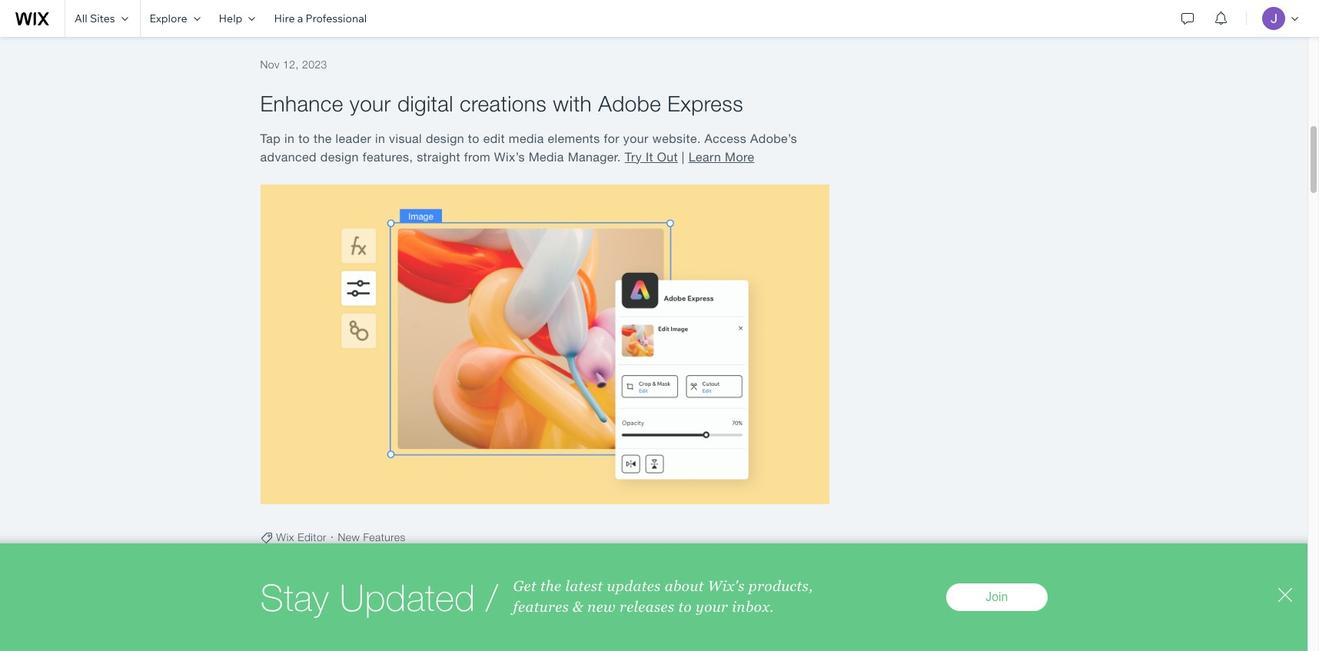 Task type: vqa. For each thing, say whether or not it's contained in the screenshot.
hire
yes



Task type: describe. For each thing, give the bounding box(es) containing it.
help button
[[210, 0, 265, 37]]

hire a professional link
[[265, 0, 376, 37]]

sites
[[90, 12, 115, 25]]

explore
[[150, 12, 187, 25]]

hire
[[274, 12, 295, 25]]

all
[[75, 12, 87, 25]]



Task type: locate. For each thing, give the bounding box(es) containing it.
all sites
[[75, 12, 115, 25]]

professional
[[306, 12, 367, 25]]

a
[[297, 12, 303, 25]]

help
[[219, 12, 243, 25]]

hire a professional
[[274, 12, 367, 25]]



